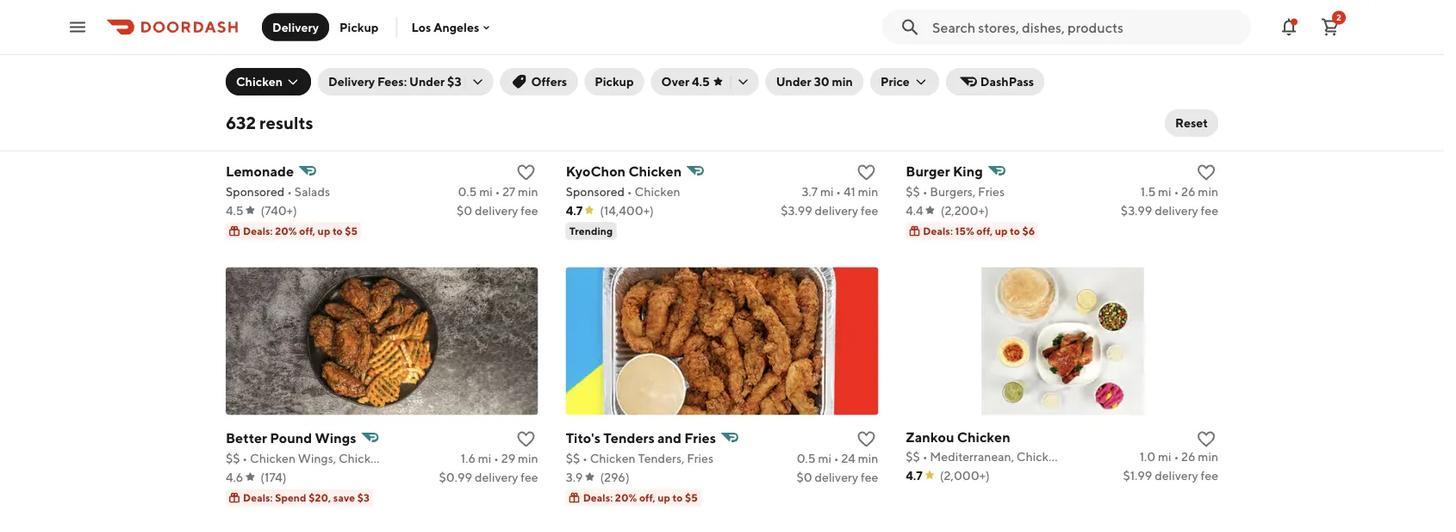 Task type: describe. For each thing, give the bounding box(es) containing it.
1.6 mi • 29 min
[[461, 452, 538, 466]]

tito's tenders and fries
[[566, 430, 716, 446]]

$$ for better pound wings
[[226, 452, 240, 466]]

under inside button
[[776, 75, 811, 89]]

4.7 for (14,400+)
[[566, 203, 583, 218]]

price
[[881, 75, 910, 89]]

• left 27
[[495, 185, 500, 199]]

$0.99
[[439, 471, 472, 485]]

$​0 for lemonade
[[457, 203, 472, 218]]

41
[[844, 185, 856, 199]]

over
[[661, 75, 689, 89]]

to for burger king
[[1010, 225, 1020, 238]]

0 horizontal spatial pickup
[[340, 20, 379, 34]]

offers
[[531, 75, 567, 89]]

dashpass
[[980, 75, 1034, 89]]

0 horizontal spatial 4.5
[[226, 203, 243, 218]]

under 30 min
[[776, 75, 853, 89]]

min for lemonade
[[518, 185, 538, 199]]

burgers,
[[930, 185, 976, 199]]

mediterranean,
[[930, 450, 1014, 464]]

• up "(740+)"
[[287, 185, 292, 199]]

save
[[333, 493, 355, 505]]

20% for tito's tenders and fries
[[615, 493, 637, 505]]

3.7
[[802, 185, 818, 199]]

min for burger king
[[1198, 185, 1218, 199]]

price button
[[870, 68, 939, 96]]

• down zankou
[[923, 450, 928, 464]]

2 button
[[1313, 10, 1348, 44]]

lemonade
[[226, 163, 294, 179]]

fries for tito's tenders and fries
[[684, 430, 716, 446]]

min inside button
[[832, 75, 853, 89]]

mi for lemonade
[[479, 185, 493, 199]]

$$ for tito's tenders and fries
[[566, 452, 580, 466]]

dashpass button
[[946, 68, 1044, 96]]

• left 41 at the right of the page
[[836, 185, 841, 199]]

26 for 1.5 mi • 26 min
[[1181, 185, 1196, 199]]

1 horizontal spatial $3
[[447, 75, 461, 89]]

notification bell image
[[1279, 17, 1299, 37]]

deals: for lemonade
[[243, 225, 273, 238]]

open menu image
[[67, 17, 88, 37]]

over 4.5
[[661, 75, 710, 89]]

chicken button
[[226, 68, 311, 96]]

$5 for lemonade
[[345, 225, 358, 238]]

(2,200+)
[[941, 203, 989, 218]]

• down burger
[[923, 185, 928, 199]]

results
[[259, 113, 313, 133]]

fee for burger king
[[1201, 203, 1218, 218]]

24
[[841, 452, 856, 466]]

chicken up sponsored • chicken
[[628, 163, 682, 179]]

30
[[814, 75, 829, 89]]

1 horizontal spatial pickup
[[595, 75, 634, 89]]

chicken up (296)
[[590, 452, 636, 466]]

632
[[226, 113, 256, 133]]

kyochon
[[566, 163, 626, 179]]

fries for $$ • burgers, fries
[[978, 185, 1005, 199]]

(174)
[[260, 471, 287, 485]]

$20,
[[309, 493, 331, 505]]

(296)
[[600, 471, 630, 485]]

$3.99 for kyochon chicken
[[781, 203, 812, 218]]

$​0 delivery fee for lemonade
[[457, 203, 538, 218]]

$$ down zankou
[[906, 450, 920, 464]]

spend
[[275, 493, 306, 505]]

delivery button
[[262, 13, 329, 41]]

deals: spend $20, save $3
[[243, 493, 370, 505]]

$$ • burgers, fries
[[906, 185, 1005, 199]]

tito's
[[566, 430, 601, 446]]

deals: for burger king
[[923, 225, 953, 238]]

delivery down the 1.0 mi • 26 min at bottom
[[1155, 469, 1198, 483]]

click to add this store to your saved list image for better pound wings
[[516, 430, 537, 450]]

• down tito's
[[582, 452, 588, 466]]

• right 1.5
[[1174, 185, 1179, 199]]

deals: 20% off, up to $5 for tito's tenders and fries
[[583, 493, 698, 505]]

delivery for delivery fees: under $3
[[328, 75, 375, 89]]

(2,000+)
[[940, 469, 990, 483]]

27
[[503, 185, 515, 199]]

$$ • chicken tenders, fries
[[566, 452, 713, 466]]

0.5 for tito's tenders and fries
[[797, 452, 816, 466]]

4.7 for (2,000+)
[[906, 469, 923, 483]]

$3.99 delivery fee for kyochon chicken
[[781, 203, 878, 218]]

3.7 mi • 41 min
[[802, 185, 878, 199]]

$1.99 delivery fee
[[1123, 469, 1218, 483]]

tenders
[[603, 430, 655, 446]]

los angeles
[[411, 20, 479, 34]]

los angeles button
[[411, 20, 493, 34]]

delivery for lemonade
[[475, 203, 518, 218]]

mi for tito's tenders and fries
[[818, 452, 831, 466]]

(14,400+)
[[600, 203, 654, 218]]

0.5 mi • 24 min
[[797, 452, 878, 466]]

3.9
[[566, 471, 583, 485]]

wings
[[315, 430, 356, 446]]

1 items, open order cart image
[[1320, 17, 1341, 37]]

chicken down wings
[[339, 452, 384, 466]]

4.5 inside button
[[692, 75, 710, 89]]

chicken up $$ • mediterranean, chicken
[[957, 429, 1010, 446]]

(740+)
[[261, 203, 297, 218]]

$$ • mediterranean, chicken
[[906, 450, 1062, 464]]

burger
[[906, 163, 950, 179]]

sponsored • chicken
[[566, 185, 680, 199]]

salads
[[295, 185, 330, 199]]

• left 24
[[834, 452, 839, 466]]

$0.99 delivery fee
[[439, 471, 538, 485]]

mi for better pound wings
[[478, 452, 491, 466]]



Task type: locate. For each thing, give the bounding box(es) containing it.
off, for burger king
[[977, 225, 993, 238]]

1.6
[[461, 452, 476, 466]]

delivery for delivery
[[272, 20, 319, 34]]

0 vertical spatial $5
[[345, 225, 358, 238]]

1 horizontal spatial deals: 20% off, up to $5
[[583, 493, 698, 505]]

up down tenders, on the left bottom
[[658, 493, 670, 505]]

0 horizontal spatial $3
[[357, 493, 370, 505]]

1 horizontal spatial pickup button
[[584, 68, 644, 96]]

0 vertical spatial 26
[[1181, 185, 1196, 199]]

4.4
[[906, 203, 923, 218]]

1 horizontal spatial 4.5
[[692, 75, 710, 89]]

click to add this store to your saved list image up 1.6 mi • 29 min
[[516, 430, 537, 450]]

fee down 0.5 mi • 27 min
[[521, 203, 538, 218]]

1 horizontal spatial $​0 delivery fee
[[797, 471, 878, 485]]

1 horizontal spatial 4.7
[[906, 469, 923, 483]]

delivery down 1.6 mi • 29 min
[[475, 471, 518, 485]]

to for tito's tenders and fries
[[673, 493, 683, 505]]

1 horizontal spatial up
[[658, 493, 670, 505]]

up for tito's tenders and fries
[[658, 493, 670, 505]]

$3.99 down 3.7
[[781, 203, 812, 218]]

min right 1.5
[[1198, 185, 1218, 199]]

0 horizontal spatial $3.99
[[781, 203, 812, 218]]

better
[[226, 430, 267, 446]]

chicken
[[236, 75, 283, 89], [628, 163, 682, 179], [635, 185, 680, 199], [957, 429, 1010, 446], [1017, 450, 1062, 464], [250, 452, 296, 466], [339, 452, 384, 466], [590, 452, 636, 466]]

$3.99
[[781, 203, 812, 218], [1121, 203, 1152, 218]]

$$ up 3.9 at the left
[[566, 452, 580, 466]]

2 $3.99 delivery fee from the left
[[1121, 203, 1218, 218]]

1 vertical spatial $​0
[[797, 471, 812, 485]]

reset
[[1175, 116, 1208, 130]]

$3.99 delivery fee down 1.5 mi • 26 min
[[1121, 203, 1218, 218]]

2 26 from the top
[[1181, 450, 1196, 464]]

2 sponsored from the left
[[566, 185, 625, 199]]

pickup left los
[[340, 20, 379, 34]]

chicken right mediterranean,
[[1017, 450, 1062, 464]]

2 vertical spatial fries
[[687, 452, 713, 466]]

1 horizontal spatial $3.99
[[1121, 203, 1152, 218]]

$$ for burger king
[[906, 185, 920, 199]]

0 horizontal spatial $3.99 delivery fee
[[781, 203, 878, 218]]

0 horizontal spatial to
[[333, 225, 343, 238]]

26 for 1.0 mi • 26 min
[[1181, 450, 1196, 464]]

deals: for better pound wings
[[243, 493, 273, 505]]

$6
[[1022, 225, 1035, 238]]

$3.99 delivery fee for burger king
[[1121, 203, 1218, 218]]

off, down salads
[[299, 225, 315, 238]]

29
[[501, 452, 515, 466]]

1 $3.99 from the left
[[781, 203, 812, 218]]

under
[[409, 75, 445, 89], [776, 75, 811, 89]]

los
[[411, 20, 431, 34]]

mi right 1.5
[[1158, 185, 1172, 199]]

26 right 1.5
[[1181, 185, 1196, 199]]

0 horizontal spatial 4.7
[[566, 203, 583, 218]]

0 vertical spatial $​0
[[457, 203, 472, 218]]

deals: 15% off, up to $6
[[923, 225, 1035, 238]]

20% down (296)
[[615, 493, 637, 505]]

0 horizontal spatial deals: 20% off, up to $5
[[243, 225, 358, 238]]

king
[[953, 163, 983, 179]]

2 horizontal spatial off,
[[977, 225, 993, 238]]

fee for better pound wings
[[521, 471, 538, 485]]

fries right tenders, on the left bottom
[[687, 452, 713, 466]]

0 horizontal spatial 0.5
[[458, 185, 477, 199]]

15%
[[955, 225, 974, 238]]

to for lemonade
[[333, 225, 343, 238]]

$5
[[345, 225, 358, 238], [685, 493, 698, 505]]

tenders,
[[638, 452, 684, 466]]

pound
[[270, 430, 312, 446]]

chicken up the (14,400+)
[[635, 185, 680, 199]]

delivery for better pound wings
[[475, 471, 518, 485]]

1.0 mi • 26 min
[[1140, 450, 1218, 464]]

$3.99 delivery fee
[[781, 203, 878, 218], [1121, 203, 1218, 218]]

deals: 20% off, up to $5
[[243, 225, 358, 238], [583, 493, 698, 505]]

$​0 down 0.5 mi • 27 min
[[457, 203, 472, 218]]

$​0 delivery fee down 0.5 mi • 24 min
[[797, 471, 878, 485]]

click to add this store to your saved list image up 0.5 mi • 27 min
[[516, 163, 537, 183]]

0 horizontal spatial delivery
[[272, 20, 319, 34]]

$3.99 delivery fee down 3.7 mi • 41 min
[[781, 203, 878, 218]]

min up $1.99 delivery fee
[[1198, 450, 1218, 464]]

4.6
[[226, 471, 243, 485]]

1 horizontal spatial off,
[[639, 493, 655, 505]]

pickup button
[[329, 13, 389, 41], [584, 68, 644, 96]]

0 vertical spatial 4.7
[[566, 203, 583, 218]]

4.5 right over
[[692, 75, 710, 89]]

4.7 down zankou
[[906, 469, 923, 483]]

0 horizontal spatial $5
[[345, 225, 358, 238]]

delivery inside button
[[272, 20, 319, 34]]

1 vertical spatial $5
[[685, 493, 698, 505]]

$1.99
[[1123, 469, 1152, 483]]

off, right "15%"
[[977, 225, 993, 238]]

0 vertical spatial 20%
[[275, 225, 297, 238]]

min right 27
[[518, 185, 538, 199]]

26 left click to add this store to your saved list image
[[1181, 450, 1196, 464]]

click to add this store to your saved list image for tito's tenders and fries
[[856, 430, 877, 450]]

min right 30
[[832, 75, 853, 89]]

1 vertical spatial 4.5
[[226, 203, 243, 218]]

delivery for burger king
[[1155, 203, 1198, 218]]

1 horizontal spatial delivery
[[328, 75, 375, 89]]

pickup left over
[[595, 75, 634, 89]]

0 vertical spatial deals: 20% off, up to $5
[[243, 225, 358, 238]]

$3 right save
[[357, 493, 370, 505]]

mi for burger king
[[1158, 185, 1172, 199]]

0.5 left 24
[[797, 452, 816, 466]]

deals: down (174)
[[243, 493, 273, 505]]

min right 29
[[518, 452, 538, 466]]

fee
[[521, 203, 538, 218], [861, 203, 878, 218], [1201, 203, 1218, 218], [1201, 469, 1218, 483], [521, 471, 538, 485], [861, 471, 878, 485]]

1 vertical spatial 0.5
[[797, 452, 816, 466]]

$​0 delivery fee
[[457, 203, 538, 218], [797, 471, 878, 485]]

off, down $$ • chicken tenders, fries
[[639, 493, 655, 505]]

0 horizontal spatial 20%
[[275, 225, 297, 238]]

fee for tito's tenders and fries
[[861, 471, 878, 485]]

$$ up 4.4 at the right top of page
[[906, 185, 920, 199]]

1 vertical spatial 26
[[1181, 450, 1196, 464]]

1 sponsored from the left
[[226, 185, 285, 199]]

$​0 delivery fee down 0.5 mi • 27 min
[[457, 203, 538, 218]]

over 4.5 button
[[651, 68, 759, 96]]

better pound wings
[[226, 430, 356, 446]]

fee down 3.7 mi • 41 min
[[861, 203, 878, 218]]

0 horizontal spatial pickup button
[[329, 13, 389, 41]]

mi right 3.7
[[820, 185, 834, 199]]

20%
[[275, 225, 297, 238], [615, 493, 637, 505]]

pickup button left los
[[329, 13, 389, 41]]

delivery up chicken button
[[272, 20, 319, 34]]

fries
[[978, 185, 1005, 199], [684, 430, 716, 446], [687, 452, 713, 466]]

delivery
[[272, 20, 319, 34], [328, 75, 375, 89]]

min right 24
[[858, 452, 878, 466]]

Store search: begin typing to search for stores available on DoorDash text field
[[932, 18, 1241, 37]]

1.0
[[1140, 450, 1156, 464]]

and
[[657, 430, 682, 446]]

1 horizontal spatial $​0
[[797, 471, 812, 485]]

trending
[[569, 225, 613, 238]]

20% down "(740+)"
[[275, 225, 297, 238]]

1 vertical spatial fries
[[684, 430, 716, 446]]

1 vertical spatial pickup button
[[584, 68, 644, 96]]

delivery down 0.5 mi • 24 min
[[815, 471, 858, 485]]

off,
[[299, 225, 315, 238], [977, 225, 993, 238], [639, 493, 655, 505]]

delivery down 0.5 mi • 27 min
[[475, 203, 518, 218]]

deals: 20% off, up to $5 for lemonade
[[243, 225, 358, 238]]

chicken up 632 results
[[236, 75, 283, 89]]

click to add this store to your saved list image up 1.5 mi • 26 min
[[1196, 163, 1217, 183]]

1 horizontal spatial sponsored
[[566, 185, 625, 199]]

sponsored down kyochon on the left
[[566, 185, 625, 199]]

0 vertical spatial fries
[[978, 185, 1005, 199]]

delivery down 1.5 mi • 26 min
[[1155, 203, 1198, 218]]

offers button
[[500, 68, 578, 96]]

up
[[318, 225, 330, 238], [995, 225, 1008, 238], [658, 493, 670, 505]]

sponsored for kyochon chicken
[[566, 185, 625, 199]]

deals: down (296)
[[583, 493, 613, 505]]

2 horizontal spatial to
[[1010, 225, 1020, 238]]

delivery for tito's tenders and fries
[[815, 471, 858, 485]]

0 horizontal spatial sponsored
[[226, 185, 285, 199]]

under 30 min button
[[766, 68, 863, 96]]

click to add this store to your saved list image up 0.5 mi • 24 min
[[856, 430, 877, 450]]

1 26 from the top
[[1181, 185, 1196, 199]]

deals: for tito's tenders and fries
[[583, 493, 613, 505]]

1.5
[[1141, 185, 1156, 199]]

4.5 left "(740+)"
[[226, 203, 243, 218]]

sponsored for lemonade
[[226, 185, 285, 199]]

1 horizontal spatial under
[[776, 75, 811, 89]]

min for tito's tenders and fries
[[858, 452, 878, 466]]

$3
[[447, 75, 461, 89], [357, 493, 370, 505]]

0 vertical spatial delivery
[[272, 20, 319, 34]]

deals: left "15%"
[[923, 225, 953, 238]]

4.7 up the trending at the left top of the page
[[566, 203, 583, 218]]

1 vertical spatial $3
[[357, 493, 370, 505]]

click to add this store to your saved list image up 3.7 mi • 41 min
[[856, 163, 877, 183]]

click to add this store to your saved list image for lemonade
[[516, 163, 537, 183]]

fee down the 1.0 mi • 26 min at bottom
[[1201, 469, 1218, 483]]

mi left 24
[[818, 452, 831, 466]]

up for lemonade
[[318, 225, 330, 238]]

chicken up (174)
[[250, 452, 296, 466]]

up down salads
[[318, 225, 330, 238]]

0 vertical spatial $3
[[447, 75, 461, 89]]

1 vertical spatial deals: 20% off, up to $5
[[583, 493, 698, 505]]

deals:
[[243, 225, 273, 238], [923, 225, 953, 238], [243, 493, 273, 505], [583, 493, 613, 505]]

$3.99 down 1.5
[[1121, 203, 1152, 218]]

1 vertical spatial delivery
[[328, 75, 375, 89]]

0 horizontal spatial up
[[318, 225, 330, 238]]

1.5 mi • 26 min
[[1141, 185, 1218, 199]]

fries right and
[[684, 430, 716, 446]]

1 $3.99 delivery fee from the left
[[781, 203, 878, 218]]

click to add this store to your saved list image for kyochon chicken
[[856, 163, 877, 183]]

delivery down 3.7 mi • 41 min
[[815, 203, 858, 218]]

0.5 mi • 27 min
[[458, 185, 538, 199]]

click to add this store to your saved list image for burger king
[[1196, 163, 1217, 183]]

1 vertical spatial 4.7
[[906, 469, 923, 483]]

burger king
[[906, 163, 983, 179]]

fee for lemonade
[[521, 203, 538, 218]]

1 horizontal spatial 0.5
[[797, 452, 816, 466]]

• up $1.99 delivery fee
[[1174, 450, 1179, 464]]

$​0 down 0.5 mi • 24 min
[[797, 471, 812, 485]]

deals: 20% off, up to $5 down "(740+)"
[[243, 225, 358, 238]]

2 horizontal spatial up
[[995, 225, 1008, 238]]

pickup
[[340, 20, 379, 34], [595, 75, 634, 89]]

$​0 for tito's tenders and fries
[[797, 471, 812, 485]]

mi left 27
[[479, 185, 493, 199]]

1 horizontal spatial $3.99 delivery fee
[[1121, 203, 1218, 218]]

sponsored • salads
[[226, 185, 330, 199]]

fee for kyochon chicken
[[861, 203, 878, 218]]

0 vertical spatial 0.5
[[458, 185, 477, 199]]

up for burger king
[[995, 225, 1008, 238]]

min right 41 at the right of the page
[[858, 185, 878, 199]]

fee down 1.5 mi • 26 min
[[1201, 203, 1218, 218]]

under left 30
[[776, 75, 811, 89]]

fee down 0.5 mi • 24 min
[[861, 471, 878, 485]]

$​0
[[457, 203, 472, 218], [797, 471, 812, 485]]

wings,
[[298, 452, 336, 466]]

off, for lemonade
[[299, 225, 315, 238]]

deals: down "(740+)"
[[243, 225, 273, 238]]

mi right 1.6
[[478, 452, 491, 466]]

0 horizontal spatial $​0 delivery fee
[[457, 203, 538, 218]]

• up the (14,400+)
[[627, 185, 632, 199]]

0 horizontal spatial under
[[409, 75, 445, 89]]

$$ up 4.6
[[226, 452, 240, 466]]

click to add this store to your saved list image
[[516, 163, 537, 183], [856, 163, 877, 183], [1196, 163, 1217, 183], [516, 430, 537, 450], [856, 430, 877, 450]]

• down better
[[242, 452, 247, 466]]

min for better pound wings
[[518, 452, 538, 466]]

fee down 1.6 mi • 29 min
[[521, 471, 538, 485]]

1 horizontal spatial $5
[[685, 493, 698, 505]]

min for kyochon chicken
[[858, 185, 878, 199]]

mi right 1.0
[[1158, 450, 1172, 464]]

1 vertical spatial 20%
[[615, 493, 637, 505]]

to
[[333, 225, 343, 238], [1010, 225, 1020, 238], [673, 493, 683, 505]]

2 under from the left
[[776, 75, 811, 89]]

mi for kyochon chicken
[[820, 185, 834, 199]]

under right fees:
[[409, 75, 445, 89]]

pickup button left over
[[584, 68, 644, 96]]

1 under from the left
[[409, 75, 445, 89]]

2 $3.99 from the left
[[1121, 203, 1152, 218]]

kyochon chicken
[[566, 163, 682, 179]]

reset button
[[1165, 109, 1218, 137]]

$$ • chicken wings, chicken
[[226, 452, 384, 466]]

zankou
[[906, 429, 954, 446]]

0 vertical spatial pickup button
[[329, 13, 389, 41]]

0 vertical spatial $​0 delivery fee
[[457, 203, 538, 218]]

4.7
[[566, 203, 583, 218], [906, 469, 923, 483]]

deals: 20% off, up to $5 down (296)
[[583, 493, 698, 505]]

1 horizontal spatial 20%
[[615, 493, 637, 505]]

1 horizontal spatial to
[[673, 493, 683, 505]]

2
[[1337, 12, 1342, 22]]

sponsored down lemonade
[[226, 185, 285, 199]]

• left 29
[[494, 452, 499, 466]]

0.5 for lemonade
[[458, 185, 477, 199]]

$5 for tito's tenders and fries
[[685, 493, 698, 505]]

chicken inside button
[[236, 75, 283, 89]]

20% for lemonade
[[275, 225, 297, 238]]

0 vertical spatial pickup
[[340, 20, 379, 34]]

$​0 delivery fee for tito's tenders and fries
[[797, 471, 878, 485]]

$3 down los angeles popup button
[[447, 75, 461, 89]]

delivery for kyochon chicken
[[815, 203, 858, 218]]

angeles
[[434, 20, 479, 34]]

delivery left fees:
[[328, 75, 375, 89]]

1 vertical spatial $​0 delivery fee
[[797, 471, 878, 485]]

0 horizontal spatial off,
[[299, 225, 315, 238]]

up left $6
[[995, 225, 1008, 238]]

fees:
[[377, 75, 407, 89]]

zankou chicken
[[906, 429, 1010, 446]]

fries down king
[[978, 185, 1005, 199]]

1 vertical spatial pickup
[[595, 75, 634, 89]]

0 horizontal spatial $​0
[[457, 203, 472, 218]]

click to add this store to your saved list image
[[1196, 430, 1217, 450]]

delivery
[[475, 203, 518, 218], [815, 203, 858, 218], [1155, 203, 1198, 218], [1155, 469, 1198, 483], [475, 471, 518, 485], [815, 471, 858, 485]]

0 vertical spatial 4.5
[[692, 75, 710, 89]]

632 results
[[226, 113, 313, 133]]

off, for tito's tenders and fries
[[639, 493, 655, 505]]

0.5 left 27
[[458, 185, 477, 199]]

sponsored
[[226, 185, 285, 199], [566, 185, 625, 199]]

delivery fees: under $3
[[328, 75, 461, 89]]

$3.99 for burger king
[[1121, 203, 1152, 218]]



Task type: vqa. For each thing, say whether or not it's contained in the screenshot.


